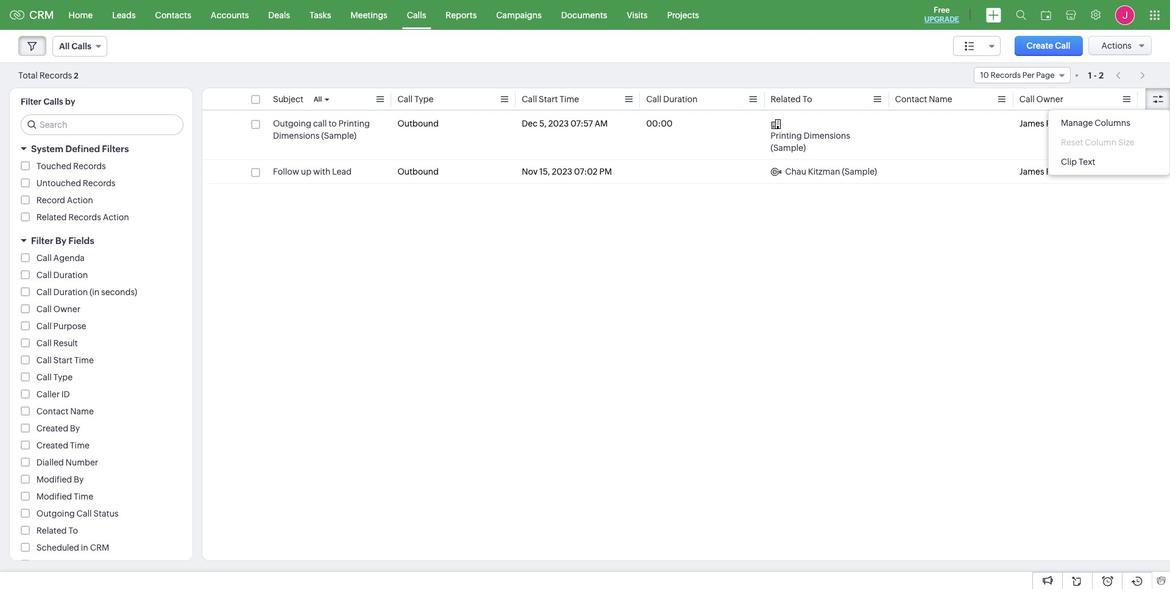 Task type: vqa. For each thing, say whether or not it's contained in the screenshot.
topmost "Calls"
yes



Task type: locate. For each thing, give the bounding box(es) containing it.
clip
[[1061, 157, 1077, 167]]

0 vertical spatial to
[[803, 94, 812, 104]]

1 vertical spatial by
[[70, 424, 80, 434]]

james peterson up clip
[[1020, 119, 1081, 129]]

1 vertical spatial call start time
[[36, 356, 94, 366]]

visits link
[[617, 0, 657, 30]]

2 right "-"
[[1099, 70, 1104, 80]]

2 horizontal spatial (sample)
[[842, 167, 877, 177]]

0 horizontal spatial all
[[59, 41, 70, 51]]

0 horizontal spatial calls
[[43, 97, 63, 107]]

dimensions up kitzman
[[804, 131, 850, 141]]

outgoing
[[273, 119, 311, 129], [36, 509, 75, 519]]

2 james peterson from the top
[[1020, 167, 1081, 177]]

(sample) for dec 5, 2023 07:57 am
[[771, 143, 806, 153]]

chau kitzman (sample) link
[[771, 166, 877, 178]]

1 horizontal spatial subject
[[273, 94, 303, 104]]

untouched records
[[36, 179, 115, 188]]

1 horizontal spatial contact
[[895, 94, 927, 104]]

1 horizontal spatial crm
[[90, 544, 109, 553]]

2 inside total records 2
[[74, 71, 78, 80]]

call inside button
[[1055, 41, 1071, 51]]

0 horizontal spatial name
[[70, 407, 94, 417]]

projects
[[667, 10, 699, 20]]

call purpose
[[36, 322, 86, 332]]

0 horizontal spatial dimensions
[[273, 131, 320, 141]]

0 vertical spatial owner
[[1036, 94, 1063, 104]]

0 horizontal spatial related to
[[36, 527, 78, 536]]

0 horizontal spatial printing
[[338, 119, 370, 129]]

actions
[[1102, 41, 1132, 51]]

07:57
[[571, 119, 593, 129]]

record
[[36, 196, 65, 205]]

1 horizontal spatial (sample)
[[771, 143, 806, 153]]

related up "scheduled"
[[36, 527, 67, 536]]

calls left by
[[43, 97, 63, 107]]

0 horizontal spatial outgoing
[[36, 509, 75, 519]]

related
[[771, 94, 801, 104], [36, 213, 67, 222], [36, 527, 67, 536]]

0 vertical spatial 2023
[[548, 119, 569, 129]]

2 vertical spatial related
[[36, 527, 67, 536]]

tasks link
[[300, 0, 341, 30]]

james peterson down manage
[[1020, 167, 1081, 177]]

modified for modified time
[[36, 492, 72, 502]]

filter up call agenda
[[31, 236, 53, 246]]

1 james from the top
[[1020, 119, 1044, 129]]

by up created time
[[70, 424, 80, 434]]

by down 'number'
[[74, 475, 84, 485]]

printing up chau
[[771, 131, 802, 141]]

2 vertical spatial calls
[[43, 97, 63, 107]]

duration up 00:00
[[663, 94, 698, 104]]

(sample) inside printing dimensions (sample)
[[771, 143, 806, 153]]

printing right to
[[338, 119, 370, 129]]

all inside "all calls" field
[[59, 41, 70, 51]]

1 vertical spatial call owner
[[36, 305, 80, 314]]

0 vertical spatial call duration
[[646, 94, 698, 104]]

modified down dialled
[[36, 475, 72, 485]]

1 peterson from the top
[[1046, 119, 1081, 129]]

call duration (in seconds)
[[36, 288, 137, 297]]

2 for 1 - 2
[[1099, 70, 1104, 80]]

call start time down "result"
[[36, 356, 94, 366]]

1 vertical spatial crm
[[90, 544, 109, 553]]

1 horizontal spatial contact name
[[895, 94, 952, 104]]

home
[[69, 10, 93, 20]]

1 vertical spatial to
[[68, 527, 78, 536]]

1 vertical spatial 2023
[[552, 167, 572, 177]]

1 horizontal spatial call owner
[[1020, 94, 1063, 104]]

0 vertical spatial james peterson
[[1020, 119, 1081, 129]]

type
[[414, 94, 434, 104], [53, 373, 73, 383]]

free upgrade
[[924, 5, 959, 24]]

1 vertical spatial name
[[70, 407, 94, 417]]

records for untouched
[[83, 179, 115, 188]]

None field
[[953, 36, 1001, 56]]

records down defined
[[73, 162, 106, 171]]

agenda
[[53, 254, 85, 263]]

records for touched
[[73, 162, 106, 171]]

deals link
[[259, 0, 300, 30]]

subject down "scheduled"
[[36, 561, 67, 570]]

0 vertical spatial (sample)
[[321, 131, 357, 141]]

created up created time
[[36, 424, 68, 434]]

peterson down manage
[[1046, 167, 1081, 177]]

call start time up 5,
[[522, 94, 579, 104]]

1 horizontal spatial related to
[[771, 94, 812, 104]]

record action
[[36, 196, 93, 205]]

0 vertical spatial filter
[[21, 97, 42, 107]]

0 vertical spatial start
[[539, 94, 558, 104]]

defined
[[65, 144, 100, 154]]

0 vertical spatial name
[[929, 94, 952, 104]]

call
[[1055, 41, 1071, 51], [397, 94, 413, 104], [522, 94, 537, 104], [646, 94, 661, 104], [1020, 94, 1035, 104], [36, 254, 52, 263], [36, 271, 52, 280], [36, 288, 52, 297], [36, 305, 52, 314], [36, 322, 52, 332], [36, 339, 52, 349], [36, 356, 52, 366], [36, 373, 52, 383], [77, 509, 92, 519]]

outbound for outgoing call to printing dimensions (sample)
[[397, 119, 439, 129]]

calls left reports
[[407, 10, 426, 20]]

0 vertical spatial calls
[[407, 10, 426, 20]]

peterson up clip
[[1046, 119, 1081, 129]]

number
[[66, 458, 98, 468]]

start up 5,
[[539, 94, 558, 104]]

2 peterson from the top
[[1046, 167, 1081, 177]]

leads link
[[102, 0, 145, 30]]

0 vertical spatial outgoing
[[273, 119, 311, 129]]

1 vertical spatial action
[[103, 213, 129, 222]]

action up filter by fields 'dropdown button' at the top left of page
[[103, 213, 129, 222]]

0 vertical spatial duration
[[663, 94, 698, 104]]

0 horizontal spatial crm
[[29, 9, 54, 21]]

1 modified from the top
[[36, 475, 72, 485]]

duration down agenda
[[53, 271, 88, 280]]

search element
[[1009, 0, 1034, 30]]

to up scheduled in crm
[[68, 527, 78, 536]]

call owner down page
[[1020, 94, 1063, 104]]

1
[[1088, 70, 1092, 80]]

(sample) inside chau kitzman (sample) link
[[842, 167, 877, 177]]

1 vertical spatial peterson
[[1046, 167, 1081, 177]]

0 vertical spatial all
[[59, 41, 70, 51]]

filter for filter calls by
[[21, 97, 42, 107]]

filter down total
[[21, 97, 42, 107]]

10
[[980, 71, 989, 80]]

records
[[39, 70, 72, 80], [991, 71, 1021, 80], [73, 162, 106, 171], [83, 179, 115, 188], [68, 213, 101, 222]]

2 vertical spatial (sample)
[[842, 167, 877, 177]]

2 created from the top
[[36, 441, 68, 451]]

1 vertical spatial contact name
[[36, 407, 94, 417]]

2023 right 5,
[[548, 119, 569, 129]]

1 vertical spatial owner
[[53, 305, 80, 314]]

2 up by
[[74, 71, 78, 80]]

1 vertical spatial created
[[36, 441, 68, 451]]

2 modified from the top
[[36, 492, 72, 502]]

2 horizontal spatial calls
[[407, 10, 426, 20]]

start
[[539, 94, 558, 104], [53, 356, 72, 366]]

created up dialled
[[36, 441, 68, 451]]

calls inside field
[[72, 41, 91, 51]]

0 horizontal spatial call start time
[[36, 356, 94, 366]]

dimensions
[[273, 131, 320, 141], [804, 131, 850, 141]]

0 vertical spatial modified
[[36, 475, 72, 485]]

modified by
[[36, 475, 84, 485]]

filter by fields button
[[10, 230, 193, 252]]

records for total
[[39, 70, 72, 80]]

1 vertical spatial call type
[[36, 373, 73, 383]]

0 vertical spatial contact name
[[895, 94, 952, 104]]

outgoing left 'call'
[[273, 119, 311, 129]]

by inside 'dropdown button'
[[55, 236, 66, 246]]

related up printing dimensions (sample)
[[771, 94, 801, 104]]

with
[[313, 167, 330, 177]]

deals
[[268, 10, 290, 20]]

1 horizontal spatial name
[[929, 94, 952, 104]]

james left manage
[[1020, 119, 1044, 129]]

peterson
[[1046, 119, 1081, 129], [1046, 167, 1081, 177]]

by up call agenda
[[55, 236, 66, 246]]

dimensions down 'call'
[[273, 131, 320, 141]]

created for created time
[[36, 441, 68, 451]]

dimensions inside 'outgoing call to printing dimensions (sample)'
[[273, 131, 320, 141]]

0 vertical spatial crm
[[29, 9, 54, 21]]

(sample) up chau
[[771, 143, 806, 153]]

1 horizontal spatial calls
[[72, 41, 91, 51]]

call duration up 00:00
[[646, 94, 698, 104]]

10 Records Per Page field
[[974, 67, 1071, 83]]

printing
[[338, 119, 370, 129], [771, 131, 802, 141]]

1 horizontal spatial all
[[314, 96, 322, 103]]

2 dimensions from the left
[[804, 131, 850, 141]]

1 vertical spatial (sample)
[[771, 143, 806, 153]]

0 horizontal spatial start
[[53, 356, 72, 366]]

1 horizontal spatial owner
[[1036, 94, 1063, 104]]

0 vertical spatial by
[[55, 236, 66, 246]]

manage columns
[[1061, 118, 1130, 128]]

owner up 'purpose'
[[53, 305, 80, 314]]

1 - 2
[[1088, 70, 1104, 80]]

1 vertical spatial subject
[[36, 561, 67, 570]]

filter inside filter by fields 'dropdown button'
[[31, 236, 53, 246]]

outgoing inside 'outgoing call to printing dimensions (sample)'
[[273, 119, 311, 129]]

duration left (in
[[53, 288, 88, 297]]

1 created from the top
[[36, 424, 68, 434]]

0 vertical spatial related to
[[771, 94, 812, 104]]

all up 'call'
[[314, 96, 322, 103]]

reports link
[[436, 0, 487, 30]]

2023 for 07:02
[[552, 167, 572, 177]]

visits
[[627, 10, 648, 20]]

peterson for printing dimensions (sample)
[[1046, 119, 1081, 129]]

0 vertical spatial printing
[[338, 119, 370, 129]]

modified for modified by
[[36, 475, 72, 485]]

1 vertical spatial all
[[314, 96, 322, 103]]

crm left home link
[[29, 9, 54, 21]]

contacts link
[[145, 0, 201, 30]]

james left clip
[[1020, 167, 1044, 177]]

1 vertical spatial outbound
[[397, 167, 439, 177]]

nov 15, 2023 07:02 pm
[[522, 167, 612, 177]]

records down the touched records
[[83, 179, 115, 188]]

(sample) for nov 15, 2023 07:02 pm
[[842, 167, 877, 177]]

profile element
[[1108, 0, 1142, 30]]

1 vertical spatial james peterson
[[1020, 167, 1081, 177]]

projects link
[[657, 0, 709, 30]]

records for 10
[[991, 71, 1021, 80]]

1 horizontal spatial to
[[803, 94, 812, 104]]

system
[[31, 144, 63, 154]]

1 vertical spatial modified
[[36, 492, 72, 502]]

call type
[[397, 94, 434, 104], [36, 373, 73, 383]]

call owner up call purpose
[[36, 305, 80, 314]]

page
[[1036, 71, 1055, 80]]

outgoing for outgoing call status
[[36, 509, 75, 519]]

0 horizontal spatial 2
[[74, 71, 78, 80]]

related down record on the top of page
[[36, 213, 67, 222]]

contacts
[[155, 10, 191, 20]]

time up dec 5, 2023 07:57 am
[[560, 94, 579, 104]]

by
[[55, 236, 66, 246], [70, 424, 80, 434], [74, 475, 84, 485]]

james
[[1020, 119, 1044, 129], [1020, 167, 1044, 177]]

(sample) down to
[[321, 131, 357, 141]]

2 vertical spatial by
[[74, 475, 84, 485]]

contact
[[895, 94, 927, 104], [36, 407, 69, 417]]

1 james peterson from the top
[[1020, 119, 1081, 129]]

related to up printing dimensions (sample)
[[771, 94, 812, 104]]

owner down page
[[1036, 94, 1063, 104]]

2023 right the 15,
[[552, 167, 572, 177]]

0 horizontal spatial subject
[[36, 561, 67, 570]]

records up fields
[[68, 213, 101, 222]]

1 dimensions from the left
[[273, 131, 320, 141]]

text
[[1079, 157, 1095, 167]]

1 outbound from the top
[[397, 119, 439, 129]]

outgoing call to printing dimensions (sample)
[[273, 119, 370, 141]]

result
[[53, 339, 78, 349]]

0 vertical spatial contact
[[895, 94, 927, 104]]

1 vertical spatial call duration
[[36, 271, 88, 280]]

untouched
[[36, 179, 81, 188]]

1 horizontal spatial action
[[103, 213, 129, 222]]

related to up "scheduled"
[[36, 527, 78, 536]]

crm right "in"
[[90, 544, 109, 553]]

1 vertical spatial related to
[[36, 527, 78, 536]]

1 vertical spatial duration
[[53, 271, 88, 280]]

1 vertical spatial printing
[[771, 131, 802, 141]]

all up total records 2
[[59, 41, 70, 51]]

action up related records action
[[67, 196, 93, 205]]

navigation
[[1110, 66, 1152, 84]]

row group
[[202, 112, 1170, 184]]

created
[[36, 424, 68, 434], [36, 441, 68, 451]]

0 vertical spatial peterson
[[1046, 119, 1081, 129]]

records inside 'field'
[[991, 71, 1021, 80]]

1 vertical spatial filter
[[31, 236, 53, 246]]

subject up 'outgoing call to printing dimensions (sample)'
[[273, 94, 303, 104]]

modified
[[36, 475, 72, 485], [36, 492, 72, 502]]

duration
[[663, 94, 698, 104], [53, 271, 88, 280], [53, 288, 88, 297]]

1 horizontal spatial dimensions
[[804, 131, 850, 141]]

0 vertical spatial james
[[1020, 119, 1044, 129]]

call duration
[[646, 94, 698, 104], [36, 271, 88, 280]]

0 vertical spatial type
[[414, 94, 434, 104]]

calls for filter calls by
[[43, 97, 63, 107]]

free
[[934, 5, 950, 15]]

call start time
[[522, 94, 579, 104], [36, 356, 94, 366]]

1 horizontal spatial outgoing
[[273, 119, 311, 129]]

2 outbound from the top
[[397, 167, 439, 177]]

0 vertical spatial created
[[36, 424, 68, 434]]

to up printing dimensions (sample) link
[[803, 94, 812, 104]]

0 vertical spatial outbound
[[397, 119, 439, 129]]

1 horizontal spatial printing
[[771, 131, 802, 141]]

records up filter calls by
[[39, 70, 72, 80]]

calls down the home
[[72, 41, 91, 51]]

chau
[[785, 167, 806, 177]]

all calls
[[59, 41, 91, 51]]

(sample) right kitzman
[[842, 167, 877, 177]]

0 horizontal spatial action
[[67, 196, 93, 205]]

profile image
[[1115, 5, 1135, 25]]

purpose
[[53, 322, 86, 332]]

15,
[[539, 167, 550, 177]]

records right 10
[[991, 71, 1021, 80]]

modified down modified by
[[36, 492, 72, 502]]

create call
[[1027, 41, 1071, 51]]

size image
[[965, 41, 974, 52]]

call duration down call agenda
[[36, 271, 88, 280]]

0 horizontal spatial contact
[[36, 407, 69, 417]]

1 vertical spatial outgoing
[[36, 509, 75, 519]]

1 vertical spatial james
[[1020, 167, 1044, 177]]

time down "result"
[[74, 356, 94, 366]]

to
[[329, 119, 337, 129]]

start down "result"
[[53, 356, 72, 366]]

2 james from the top
[[1020, 167, 1044, 177]]

0 vertical spatial action
[[67, 196, 93, 205]]

0 horizontal spatial call type
[[36, 373, 73, 383]]

outgoing down modified time
[[36, 509, 75, 519]]

id
[[61, 390, 70, 400]]



Task type: describe. For each thing, give the bounding box(es) containing it.
outgoing for outgoing call to printing dimensions (sample)
[[273, 119, 311, 129]]

created by
[[36, 424, 80, 434]]

time up 'number'
[[70, 441, 90, 451]]

(sample) inside 'outgoing call to printing dimensions (sample)'
[[321, 131, 357, 141]]

clip text
[[1061, 157, 1095, 167]]

documents link
[[551, 0, 617, 30]]

row group containing outgoing call to printing dimensions (sample)
[[202, 112, 1170, 184]]

dialled number
[[36, 458, 98, 468]]

by for created
[[70, 424, 80, 434]]

caller id
[[36, 390, 70, 400]]

1 horizontal spatial type
[[414, 94, 434, 104]]

james peterson for printing dimensions (sample)
[[1020, 119, 1081, 129]]

printing dimensions (sample) link
[[771, 118, 883, 154]]

filter by fields
[[31, 236, 94, 246]]

All Calls field
[[52, 36, 107, 57]]

dimensions inside printing dimensions (sample)
[[804, 131, 850, 141]]

follow up with lead link
[[273, 166, 352, 178]]

kitzman
[[808, 167, 840, 177]]

0 horizontal spatial call owner
[[36, 305, 80, 314]]

peterson for chau kitzman (sample)
[[1046, 167, 1081, 177]]

create call button
[[1014, 36, 1083, 56]]

touched records
[[36, 162, 106, 171]]

chau kitzman (sample)
[[785, 167, 877, 177]]

all for all calls
[[59, 41, 70, 51]]

1 vertical spatial contact
[[36, 407, 69, 417]]

0 horizontal spatial type
[[53, 373, 73, 383]]

calls link
[[397, 0, 436, 30]]

campaigns link
[[487, 0, 551, 30]]

all for all
[[314, 96, 322, 103]]

(in
[[90, 288, 99, 297]]

by
[[65, 97, 75, 107]]

james peterson for chau kitzman (sample)
[[1020, 167, 1081, 177]]

james for chau kitzman (sample)
[[1020, 167, 1044, 177]]

calls for all calls
[[72, 41, 91, 51]]

status
[[93, 509, 118, 519]]

created time
[[36, 441, 90, 451]]

printing inside 'outgoing call to printing dimensions (sample)'
[[338, 119, 370, 129]]

create menu image
[[986, 8, 1001, 22]]

time up the outgoing call status
[[74, 492, 93, 502]]

touched
[[36, 162, 71, 171]]

Search text field
[[21, 115, 183, 135]]

campaigns
[[496, 10, 542, 20]]

0 vertical spatial call type
[[397, 94, 434, 104]]

filter for filter by fields
[[31, 236, 53, 246]]

am
[[595, 119, 608, 129]]

columns
[[1095, 118, 1130, 128]]

fields
[[68, 236, 94, 246]]

10 records per page
[[980, 71, 1055, 80]]

home link
[[59, 0, 102, 30]]

total records 2
[[18, 70, 78, 80]]

follow up with lead
[[273, 167, 352, 177]]

call
[[313, 119, 327, 129]]

create menu element
[[979, 0, 1009, 30]]

0 horizontal spatial call duration
[[36, 271, 88, 280]]

1 vertical spatial related
[[36, 213, 67, 222]]

0 horizontal spatial to
[[68, 527, 78, 536]]

call result
[[36, 339, 78, 349]]

0 horizontal spatial owner
[[53, 305, 80, 314]]

filters
[[102, 144, 129, 154]]

seconds)
[[101, 288, 137, 297]]

crm link
[[10, 9, 54, 21]]

00:00
[[646, 119, 673, 129]]

1 horizontal spatial call duration
[[646, 94, 698, 104]]

printing inside printing dimensions (sample)
[[771, 131, 802, 141]]

follow
[[273, 167, 299, 177]]

meetings
[[351, 10, 387, 20]]

total
[[18, 70, 38, 80]]

outgoing call to printing dimensions (sample) link
[[273, 118, 385, 142]]

0 horizontal spatial contact name
[[36, 407, 94, 417]]

james for printing dimensions (sample)
[[1020, 119, 1044, 129]]

pm
[[599, 167, 612, 177]]

2 for total records 2
[[74, 71, 78, 80]]

lead
[[332, 167, 352, 177]]

outgoing call status
[[36, 509, 118, 519]]

2 vertical spatial duration
[[53, 288, 88, 297]]

outbound for follow up with lead
[[397, 167, 439, 177]]

scheduled in crm
[[36, 544, 109, 553]]

in
[[81, 544, 88, 553]]

0 vertical spatial call start time
[[522, 94, 579, 104]]

leads
[[112, 10, 136, 20]]

system defined filters button
[[10, 138, 193, 160]]

caller
[[36, 390, 60, 400]]

0 vertical spatial subject
[[273, 94, 303, 104]]

dialled
[[36, 458, 64, 468]]

by for filter
[[55, 236, 66, 246]]

printing dimensions (sample)
[[771, 131, 850, 153]]

0 vertical spatial call owner
[[1020, 94, 1063, 104]]

search image
[[1016, 10, 1026, 20]]

call agenda
[[36, 254, 85, 263]]

created for created by
[[36, 424, 68, 434]]

by for modified
[[74, 475, 84, 485]]

per
[[1023, 71, 1035, 80]]

records for related
[[68, 213, 101, 222]]

create
[[1027, 41, 1053, 51]]

meetings link
[[341, 0, 397, 30]]

related records action
[[36, 213, 129, 222]]

calendar image
[[1041, 10, 1051, 20]]

manage
[[1061, 118, 1093, 128]]

dec
[[522, 119, 538, 129]]

documents
[[561, 10, 607, 20]]

1 vertical spatial start
[[53, 356, 72, 366]]

scheduled
[[36, 544, 79, 553]]

5,
[[539, 119, 547, 129]]

upgrade
[[924, 15, 959, 24]]

up
[[301, 167, 312, 177]]

nov
[[522, 167, 538, 177]]

2023 for 07:57
[[548, 119, 569, 129]]

dec 5, 2023 07:57 am
[[522, 119, 608, 129]]

reports
[[446, 10, 477, 20]]

-
[[1094, 70, 1097, 80]]

filter calls by
[[21, 97, 75, 107]]

modified time
[[36, 492, 93, 502]]

accounts link
[[201, 0, 259, 30]]

0 vertical spatial related
[[771, 94, 801, 104]]



